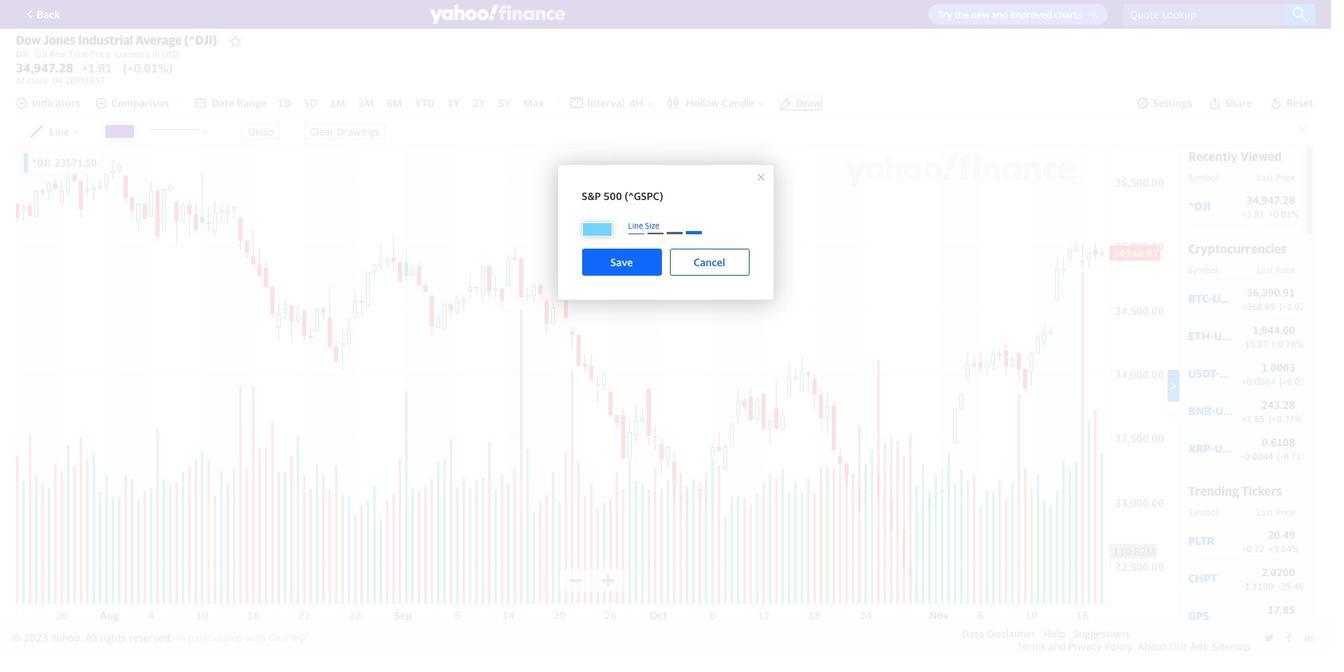 Task type: describe. For each thing, give the bounding box(es) containing it.
1y button
[[446, 95, 462, 111]]

currency
[[114, 49, 150, 59]]

btc-
[[1189, 292, 1213, 306]]

line for line
[[49, 125, 69, 138]]

xrp-usd link
[[1189, 442, 1237, 456]]

1m
[[330, 97, 346, 109]]

2y button
[[471, 95, 487, 111]]

^dji
[[32, 157, 50, 169]]

34,947.28 for 34,947.28 +1.81
[[16, 61, 73, 75]]

1m button
[[329, 95, 347, 111]]

hollow
[[686, 97, 720, 109]]

hollow candle button
[[667, 97, 766, 109]]

eth-usd
[[1189, 330, 1236, 343]]

last for trending tickers
[[1257, 507, 1274, 518]]

last price for cryptocurrencies
[[1257, 265, 1296, 275]]

dow jones industrial average (^dji)
[[16, 33, 217, 47]]

cryptocurrencies link
[[1189, 242, 1287, 256]]

search image
[[1293, 6, 1309, 22]]

5y
[[498, 97, 511, 109]]

2 horizontal spatial -
[[1278, 581, 1281, 592]]

range
[[237, 97, 267, 109]]

usdt-usd link
[[1189, 367, 1242, 381]]

- for 2.0200
[[1242, 581, 1245, 592]]

1y
[[448, 97, 460, 109]]

time
[[69, 49, 88, 59]]

last for cryptocurrencies
[[1257, 265, 1274, 275]]

sitemap link
[[1213, 641, 1251, 653]]

help link
[[1044, 628, 1066, 641]]

date range
[[212, 97, 267, 109]]

tickers
[[1242, 484, 1282, 498]]

yahoo.
[[51, 632, 82, 645]]

(^gspc)
[[625, 190, 663, 203]]

3m button
[[357, 95, 376, 111]]

dji - dji real time price. currency in usd
[[16, 49, 179, 59]]

symbol for trending tickers
[[1189, 507, 1218, 518]]

cancel button
[[670, 249, 750, 276]]

chart toolbar toolbar
[[0, 0, 1332, 656]]

34,947.28 +1.81 +0.01%
[[1242, 194, 1300, 219]]

follow on linkedin image
[[1305, 634, 1315, 644]]

disclaimer
[[987, 628, 1036, 641]]

trending tickers
[[1189, 484, 1282, 498]]

data disclaimer help suggestions terms and privacy policy about our ads sitemap
[[962, 628, 1251, 653]]

undo button
[[242, 123, 280, 140]]

in
[[153, 49, 160, 59]]

cryptocurrencies
[[1189, 242, 1287, 256]]

about our ads link
[[1138, 641, 1208, 653]]

btc-usd link
[[1189, 292, 1235, 306]]

chpt link
[[1189, 572, 1234, 586]]

clear drawings button
[[304, 123, 386, 140]]

indicators button
[[15, 97, 80, 109]]

and inside button
[[992, 9, 1009, 21]]

© 2023 yahoo. all rights reserved. in partnership with chartiq
[[12, 632, 305, 645]]

17.85
[[1268, 604, 1296, 617]]

viewed
[[1241, 149, 1282, 163]]

ytd button
[[413, 95, 436, 111]]

undo
[[248, 125, 274, 138]]

dow
[[16, 33, 41, 47]]

ads
[[1190, 641, 1208, 653]]

usd right in
[[162, 49, 179, 59]]

size
[[645, 221, 660, 231]]

usd for eth-
[[1214, 330, 1236, 343]]

symbol for recently viewed
[[1189, 172, 1218, 182]]

eth-
[[1189, 330, 1214, 343]]

partnership
[[188, 632, 243, 645]]

clear drawings
[[310, 125, 380, 138]]

settings
[[1154, 97, 1193, 109]]

gps
[[1189, 610, 1210, 623]]

20.49 +0.72 +3.64%
[[1242, 529, 1300, 554]]

chpt
[[1189, 572, 1218, 586]]

reserved.
[[129, 632, 173, 645]]

last price for recently viewed
[[1257, 172, 1296, 182]]

candle
[[722, 97, 755, 109]]

draw button
[[778, 95, 823, 111]]

+30.58%
[[1269, 619, 1305, 629]]

usd for usdt-
[[1220, 367, 1242, 381]]

chartiq
[[269, 632, 305, 645]]

eth-usd link
[[1189, 330, 1236, 343]]

at close:  04:20pm est
[[16, 75, 105, 85]]

1.1100
[[1245, 581, 1274, 592]]

recently viewed link
[[1189, 149, 1282, 163]]

+3.64%
[[1269, 544, 1300, 554]]

improved
[[1011, 9, 1053, 21]]

2.0200
[[1262, 566, 1296, 579]]

+4.18
[[1242, 619, 1265, 629]]

comparison button
[[95, 97, 169, 109]]

1d
[[278, 97, 291, 109]]

price.
[[90, 49, 112, 59]]

try the new and improved charts button
[[929, 4, 1108, 25]]

2y
[[473, 97, 485, 109]]

usd for xrp-
[[1215, 442, 1237, 456]]

hollow candle
[[686, 97, 755, 109]]

pltr
[[1189, 535, 1215, 548]]

trending
[[1189, 484, 1239, 498]]

data disclaimer link
[[962, 628, 1036, 641]]

right column element
[[1180, 145, 1316, 656]]

back
[[37, 8, 60, 21]]



Task type: vqa. For each thing, say whether or not it's contained in the screenshot.
THE 4.02%
no



Task type: locate. For each thing, give the bounding box(es) containing it.
symbol down "recently"
[[1189, 172, 1218, 182]]

1 horizontal spatial and
[[1049, 641, 1066, 653]]

usd up bnb-usd link
[[1220, 367, 1242, 381]]

0 vertical spatial +1.81
[[81, 61, 112, 75]]

draw
[[796, 97, 821, 109]]

1 dji from the left
[[16, 49, 28, 59]]

symbol for cryptocurrencies
[[1189, 265, 1218, 275]]

5d button
[[302, 95, 319, 111]]

interval
[[588, 97, 625, 109]]

last
[[1257, 172, 1274, 182], [1257, 265, 1274, 275], [1257, 507, 1274, 518]]

1 horizontal spatial line
[[628, 221, 643, 231]]

with
[[246, 632, 266, 645]]

+1.81 inside 34,947.28 +1.81 +0.01%
[[1242, 209, 1265, 219]]

usd up usdt-usd
[[1214, 330, 1236, 343]]

max button
[[522, 95, 546, 111]]

average
[[135, 33, 182, 47]]

price for recently viewed
[[1276, 172, 1296, 182]]

- for dji
[[30, 49, 33, 59]]

2 last price from the top
[[1257, 265, 1296, 275]]

usd down usdt-usd
[[1216, 405, 1238, 418]]

1 vertical spatial last price
[[1257, 265, 1296, 275]]

2 vertical spatial last
[[1257, 507, 1274, 518]]

s&p
[[582, 190, 601, 203]]

price up 20.49
[[1276, 507, 1296, 518]]

date range button
[[194, 97, 267, 109]]

save
[[611, 256, 633, 269]]

0 horizontal spatial and
[[992, 9, 1009, 21]]

500
[[604, 190, 622, 203]]

usdt-
[[1189, 367, 1220, 381]]

line
[[49, 125, 69, 138], [628, 221, 643, 231]]

reset
[[1287, 97, 1314, 109]]

2 vertical spatial last price
[[1257, 507, 1296, 518]]

1 vertical spatial 34,947.28
[[1247, 194, 1296, 206]]

34,947.28 down real
[[16, 61, 73, 75]]

and right new
[[992, 9, 1009, 21]]

1 last from the top
[[1257, 172, 1274, 182]]

1 vertical spatial and
[[1049, 641, 1066, 653]]

6m button
[[385, 95, 404, 111]]

indicators
[[32, 97, 80, 109]]

price down viewed
[[1276, 172, 1296, 182]]

last down viewed
[[1257, 172, 1274, 182]]

nav element
[[194, 95, 546, 111]]

policy
[[1105, 641, 1133, 653]]

+1.81 for 34,947.28 +1.81 +0.01%
[[1242, 209, 1265, 219]]

0 vertical spatial and
[[992, 9, 1009, 21]]

67.89
[[1268, 641, 1296, 654]]

+1.81 left the +0.01%
[[1242, 209, 1265, 219]]

2 dji from the left
[[35, 49, 47, 59]]

line inside 'chart toolbar' "toolbar"
[[628, 221, 643, 231]]

last price down cryptocurrencies
[[1257, 265, 1296, 275]]

reset button
[[1269, 95, 1316, 111]]

usd
[[162, 49, 179, 59], [1213, 292, 1235, 306], [1214, 330, 1236, 343], [1220, 367, 1242, 381], [1216, 405, 1238, 418], [1215, 442, 1237, 456]]

last price up 20.49
[[1257, 507, 1296, 518]]

1 vertical spatial line
[[628, 221, 643, 231]]

line button
[[30, 125, 81, 138]]

0 vertical spatial line
[[49, 125, 69, 138]]

- down dow
[[30, 49, 33, 59]]

bnb-usd link
[[1189, 405, 1238, 418]]

0 vertical spatial last
[[1257, 172, 1274, 182]]

show more image
[[1168, 381, 1180, 393]]

follow on twitter image
[[1265, 634, 1275, 644]]

bnb-usd
[[1189, 405, 1238, 418]]

price down cryptocurrencies
[[1276, 265, 1296, 275]]

btc-usd
[[1189, 292, 1235, 306]]

drawings
[[337, 125, 380, 138]]

2 vertical spatial price
[[1276, 507, 1296, 518]]

0 vertical spatial price
[[1276, 172, 1296, 182]]

(^dji)
[[184, 33, 217, 47]]

4h
[[630, 97, 644, 109]]

all
[[85, 632, 97, 645]]

1 vertical spatial last
[[1257, 265, 1274, 275]]

17.85 +4.18 +30.58%
[[1242, 604, 1305, 629]]

1 vertical spatial price
[[1276, 265, 1296, 275]]

0 horizontal spatial +1.81
[[81, 61, 112, 75]]

last price down viewed
[[1257, 172, 1296, 182]]

price for cryptocurrencies
[[1276, 265, 1296, 275]]

3 price from the top
[[1276, 507, 1296, 518]]

1 horizontal spatial -
[[1242, 581, 1245, 592]]

33571.50
[[54, 157, 97, 169]]

interval 4h
[[588, 97, 644, 109]]

jones
[[43, 33, 76, 47]]

in
[[177, 632, 186, 645]]

+0.72
[[1242, 544, 1265, 554]]

xrp-
[[1189, 442, 1215, 456]]

^dji 33571.50
[[32, 157, 97, 169]]

- right the chpt link
[[1242, 581, 1245, 592]]

0 horizontal spatial 34,947.28
[[16, 61, 73, 75]]

34,947.28 up the +0.01%
[[1247, 194, 1296, 206]]

last down cryptocurrencies
[[1257, 265, 1274, 275]]

3 last price from the top
[[1257, 507, 1296, 518]]

follow on facebook image
[[1285, 634, 1295, 644]]

+1.81 for 34,947.28 +1.81
[[81, 61, 112, 75]]

gps link
[[1189, 610, 1234, 623]]

0 horizontal spatial -
[[30, 49, 33, 59]]

usd for bnb-
[[1216, 405, 1238, 418]]

0 vertical spatial 34,947.28
[[16, 61, 73, 75]]

clear
[[310, 125, 334, 138]]

last for recently viewed
[[1257, 172, 1274, 182]]

the
[[955, 9, 970, 21]]

1 price from the top
[[1276, 172, 1296, 182]]

line down the indicators
[[49, 125, 69, 138]]

try the new and improved charts
[[938, 9, 1083, 21]]

yahoo finance logo image
[[430, 5, 565, 24]]

usd for btc-
[[1213, 292, 1235, 306]]

1 horizontal spatial dji
[[35, 49, 47, 59]]

2.0200 -1.1100 -35.46%
[[1242, 566, 1312, 592]]

2 vertical spatial symbol
[[1189, 507, 1218, 518]]

charts
[[1055, 9, 1083, 21]]

+1.81
[[81, 61, 112, 75], [1242, 209, 1265, 219]]

xrp-usd
[[1189, 442, 1237, 456]]

usd down bnb-usd link
[[1215, 442, 1237, 456]]

0 horizontal spatial dji
[[16, 49, 28, 59]]

line for line size
[[628, 221, 643, 231]]

2 price from the top
[[1276, 265, 1296, 275]]

about
[[1138, 641, 1167, 653]]

3m
[[358, 97, 374, 109]]

3 last from the top
[[1257, 507, 1274, 518]]

0 vertical spatial symbol
[[1189, 172, 1218, 182]]

rights
[[100, 632, 126, 645]]

line left the "size"
[[628, 221, 643, 231]]

5y button
[[497, 95, 512, 111]]

industrial
[[78, 33, 133, 47]]

dji left real
[[35, 49, 47, 59]]

data
[[962, 628, 984, 641]]

and
[[992, 9, 1009, 21], [1049, 641, 1066, 653]]

line size
[[628, 221, 660, 231]]

dji down dow
[[16, 49, 28, 59]]

1 symbol from the top
[[1189, 172, 1218, 182]]

+0.01%
[[1269, 209, 1300, 219]]

+1.81 down dji - dji real time price. currency in usd
[[81, 61, 112, 75]]

20.49
[[1268, 529, 1296, 542]]

at
[[16, 75, 25, 85]]

comparison
[[111, 97, 169, 109]]

- down 2.0200
[[1278, 581, 1281, 592]]

est
[[91, 75, 105, 85]]

symbol down trending
[[1189, 507, 1218, 518]]

0 vertical spatial last price
[[1257, 172, 1296, 182]]

usd up eth-usd link
[[1213, 292, 1235, 306]]

1 horizontal spatial 34,947.28
[[1247, 194, 1296, 206]]

3 symbol from the top
[[1189, 507, 1218, 518]]

1 vertical spatial +1.81
[[1242, 209, 1265, 219]]

symbol
[[1189, 172, 1218, 182], [1189, 265, 1218, 275], [1189, 507, 1218, 518]]

1 horizontal spatial +1.81
[[1242, 209, 1265, 219]]

1 vertical spatial symbol
[[1189, 265, 1218, 275]]

last down tickers
[[1257, 507, 1274, 518]]

ytd
[[415, 97, 435, 109]]

usdt-usd
[[1189, 367, 1242, 381]]

symbol up btc-
[[1189, 265, 1218, 275]]

price for trending tickers
[[1276, 507, 1296, 518]]

save button
[[582, 249, 662, 276]]

2 symbol from the top
[[1189, 265, 1218, 275]]

help
[[1044, 628, 1066, 641]]

0 horizontal spatial line
[[49, 125, 69, 138]]

5d
[[304, 97, 317, 109]]

and inside data disclaimer help suggestions terms and privacy policy about our ads sitemap
[[1049, 641, 1066, 653]]

privacy
[[1069, 641, 1103, 653]]

2023
[[23, 632, 48, 645]]

34,947.28 for 34,947.28 +1.81 +0.01%
[[1247, 194, 1296, 206]]

and right terms
[[1049, 641, 1066, 653]]

2 last from the top
[[1257, 265, 1274, 275]]

34,947.28 inside 34,947.28 +1.81 +0.01%
[[1247, 194, 1296, 206]]

1 last price from the top
[[1257, 172, 1296, 182]]

share button
[[1207, 95, 1254, 111]]

last price for trending tickers
[[1257, 507, 1296, 518]]



